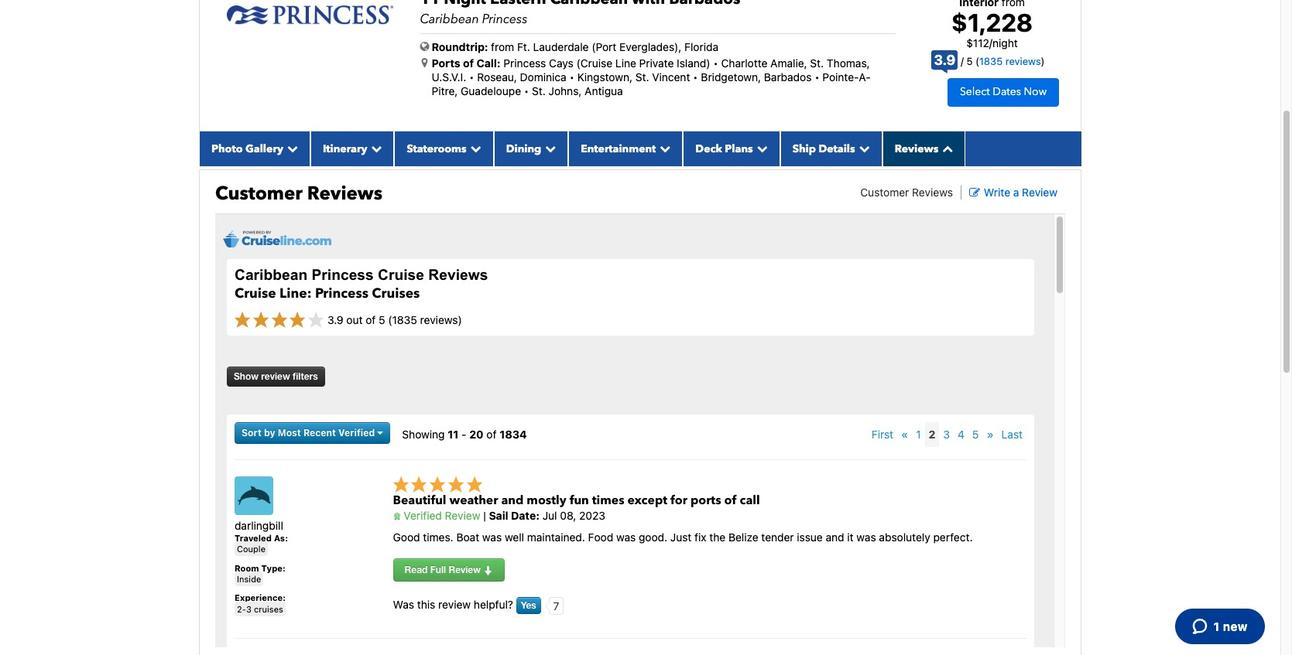Task type: locate. For each thing, give the bounding box(es) containing it.
3 down "experience:"
[[246, 604, 252, 614]]

yes
[[521, 600, 536, 612]]

review for full
[[449, 565, 481, 576]]

review left '|'
[[445, 509, 480, 522]]

dining button
[[494, 131, 568, 166]]

$1,228 main content
[[191, 0, 1089, 656]]

0 vertical spatial /
[[989, 36, 992, 49]]

5
[[967, 55, 973, 67], [379, 313, 385, 327], [972, 428, 979, 441]]

1 horizontal spatial /
[[989, 36, 992, 49]]

reviews
[[1005, 55, 1041, 67]]

show review filters button
[[227, 367, 325, 387]]

3 left 4
[[943, 428, 950, 441]]

reviews
[[895, 141, 939, 156], [307, 181, 382, 206], [912, 186, 953, 199], [428, 267, 488, 283]]

3
[[943, 428, 950, 441], [246, 604, 252, 614]]

gallery
[[245, 141, 283, 156]]

(cruise
[[576, 56, 612, 69]]

0 horizontal spatial 3.9
[[328, 313, 343, 327]]

of left call
[[724, 492, 737, 509]]

customer down photo gallery dropdown button
[[215, 181, 303, 206]]

maintained.
[[527, 531, 585, 544]]

|
[[483, 509, 486, 522]]

review right this
[[438, 599, 471, 612]]

itinerary
[[323, 141, 367, 156]]

issue
[[797, 531, 823, 544]]

2 chevron down image from the left
[[367, 143, 382, 154]]

/ up 3.9 / 5 ( 1835 reviews )
[[989, 36, 992, 49]]

2 vertical spatial review
[[449, 565, 481, 576]]

5 left (1835
[[379, 313, 385, 327]]

3.9 out of 5 (1835 reviews)
[[328, 313, 462, 327]]

review inside read full review button
[[449, 565, 481, 576]]

review right a
[[1022, 186, 1058, 199]]

0 horizontal spatial review
[[261, 371, 290, 382]]

night
[[992, 36, 1018, 49]]

customer reviews up cruiseline.com logo
[[215, 181, 382, 206]]

read full review
[[405, 565, 483, 576]]

cruise up cruises
[[378, 267, 424, 283]]

verified right recent at left bottom
[[338, 427, 375, 439]]

0 vertical spatial review
[[1022, 186, 1058, 199]]

caribbean up line:
[[235, 267, 307, 283]]

review right full
[[449, 565, 481, 576]]

cruise left line:
[[235, 284, 276, 303]]

chevron down image inside the "itinerary" dropdown button
[[367, 143, 382, 154]]

ports of call:
[[432, 56, 501, 69]]

antigua
[[585, 84, 623, 97]]

6 chevron down image from the left
[[855, 143, 870, 154]]

0 vertical spatial and
[[501, 492, 524, 509]]

1 horizontal spatial and
[[826, 531, 844, 544]]

map marker image
[[422, 57, 428, 68]]

chevron down image
[[283, 143, 298, 154], [367, 143, 382, 154], [467, 143, 481, 154], [541, 143, 556, 154], [656, 143, 671, 154], [855, 143, 870, 154]]

0 horizontal spatial /
[[961, 55, 964, 67]]

review
[[261, 371, 290, 382], [438, 599, 471, 612]]

lauderdale
[[533, 40, 589, 53]]

0 vertical spatial review
[[261, 371, 290, 382]]

5 inside 3.9 / 5 ( 1835 reviews )
[[967, 55, 973, 67]]

0 horizontal spatial 3
[[246, 604, 252, 614]]

0 horizontal spatial was
[[482, 531, 502, 544]]

1 vertical spatial st.
[[635, 70, 649, 83]]

was right food
[[616, 531, 636, 544]]

5 chevron down image from the left
[[656, 143, 671, 154]]

princess cays (cruise line private island) •
[[503, 56, 718, 69]]

fix
[[695, 531, 706, 544]]

• down island)
[[693, 70, 698, 83]]

• up bridgetown, in the right of the page
[[713, 56, 718, 69]]

/ inside 3.9 / 5 ( 1835 reviews )
[[961, 55, 964, 67]]

0 horizontal spatial verified
[[338, 427, 375, 439]]

5 left (
[[967, 55, 973, 67]]

1 horizontal spatial review
[[438, 599, 471, 612]]

1 vertical spatial verified
[[404, 509, 442, 522]]

verified right small verified icon
[[404, 509, 442, 522]]

/ left (
[[961, 55, 964, 67]]

customer reviews down reviews dropdown button
[[860, 186, 953, 199]]

st. inside charlotte amalie, st. thomas, u.s.v.i.
[[810, 56, 824, 69]]

chevron down image right ship
[[855, 143, 870, 154]]

darlingbill traveled as: couple
[[235, 519, 288, 555]]

chevron down image inside dining dropdown button
[[541, 143, 556, 154]]

2 horizontal spatial st.
[[810, 56, 824, 69]]

call:
[[477, 56, 501, 69]]

review right show in the bottom left of the page
[[261, 371, 290, 382]]

princess cruises image
[[227, 0, 393, 38]]

cruise
[[378, 267, 424, 283], [235, 284, 276, 303]]

3 chevron down image from the left
[[467, 143, 481, 154]]

weather
[[449, 492, 498, 509]]

ports
[[432, 56, 460, 69]]

and right '|'
[[501, 492, 524, 509]]

this
[[417, 599, 435, 612]]

cruises
[[372, 284, 420, 303]]

2 vertical spatial 5
[[972, 428, 979, 441]]

0 vertical spatial cruise
[[378, 267, 424, 283]]

0 vertical spatial 3
[[943, 428, 950, 441]]

was this review helpful? yes
[[393, 599, 536, 612]]

3.9 for 3.9 out of 5 (1835 reviews)
[[328, 313, 343, 327]]

2 was from the left
[[616, 531, 636, 544]]

0 vertical spatial 5
[[967, 55, 973, 67]]

last link
[[998, 423, 1027, 447]]

chevron down image left 'staterooms'
[[367, 143, 382, 154]]

1 vertical spatial review
[[438, 599, 471, 612]]

1 vertical spatial 5
[[379, 313, 385, 327]]

review inside show review filters button
[[261, 371, 290, 382]]

1835 reviews link
[[979, 55, 1041, 67]]

chevron down image for ship details
[[855, 143, 870, 154]]

caribbean inside caribbean princess cruise reviews cruise line: princess cruises
[[235, 267, 307, 283]]

chevron down image inside entertainment dropdown button
[[656, 143, 671, 154]]

0 vertical spatial caribbean
[[420, 10, 479, 27]]

show
[[234, 371, 259, 382]]

reviews up customer reviews link
[[895, 141, 939, 156]]

0 horizontal spatial and
[[501, 492, 524, 509]]

reviews inside dropdown button
[[895, 141, 939, 156]]

1 vertical spatial 3
[[246, 604, 252, 614]]

1 horizontal spatial was
[[616, 531, 636, 544]]

5 right 4
[[972, 428, 979, 441]]

st. down "private"
[[635, 70, 649, 83]]

was
[[482, 531, 502, 544], [616, 531, 636, 544], [857, 531, 876, 544]]

1 horizontal spatial 3.9
[[934, 52, 956, 68]]

0 vertical spatial verified
[[338, 427, 375, 439]]

verified review
[[401, 509, 480, 522]]

2 vertical spatial st.
[[532, 84, 546, 97]]

1 chevron down image from the left
[[283, 143, 298, 154]]

3.9 left (
[[934, 52, 956, 68]]

chevron down image inside ship details dropdown button
[[855, 143, 870, 154]]

was left well
[[482, 531, 502, 544]]

st. up pointe-
[[810, 56, 824, 69]]

1 vertical spatial review
[[445, 509, 480, 522]]

itinerary button
[[310, 131, 394, 166]]

0 vertical spatial st.
[[810, 56, 824, 69]]

pitre,
[[432, 84, 458, 97]]

1 vertical spatial caribbean
[[235, 267, 307, 283]]

• down "dominica"
[[524, 84, 529, 97]]

chevron down image
[[753, 143, 768, 154]]

0 horizontal spatial caribbean
[[235, 267, 307, 283]]

chevron down image inside staterooms 'dropdown button'
[[467, 143, 481, 154]]

chevron down image inside photo gallery dropdown button
[[283, 143, 298, 154]]

photo
[[211, 141, 243, 156]]

ship details
[[792, 141, 855, 156]]

show review filters
[[234, 371, 318, 382]]

2 link
[[925, 423, 939, 447]]

caribbean up roundtrip:
[[420, 10, 479, 27]]

of
[[463, 56, 474, 69], [366, 313, 376, 327], [487, 428, 497, 441], [724, 492, 737, 509]]

and left it
[[826, 531, 844, 544]]

«
[[901, 428, 908, 441]]

cruiseline.com logo image
[[223, 230, 331, 248]]

perfect.
[[933, 531, 973, 544]]

entertainment
[[581, 141, 656, 156]]

1 was from the left
[[482, 531, 502, 544]]

chevron down image for dining
[[541, 143, 556, 154]]

0 horizontal spatial st.
[[532, 84, 546, 97]]

showing 11 - 20 of 1834
[[402, 428, 527, 441]]

chevron down image left deck
[[656, 143, 671, 154]]

everglades),
[[619, 40, 682, 53]]

1 vertical spatial 3.9
[[328, 313, 343, 327]]

1 horizontal spatial verified
[[404, 509, 442, 522]]

ft.
[[517, 40, 530, 53]]

0 vertical spatial 3.9
[[934, 52, 956, 68]]

reviews up reviews)
[[428, 267, 488, 283]]

caribbean for caribbean princess cruise reviews cruise line: princess cruises
[[235, 267, 307, 283]]

/ inside $1,228 $112 / night
[[989, 36, 992, 49]]

4 chevron down image from the left
[[541, 143, 556, 154]]

3.9 left out
[[328, 313, 343, 327]]

$112
[[966, 36, 989, 49]]

the
[[709, 531, 726, 544]]

reviews inside caribbean princess cruise reviews cruise line: princess cruises
[[428, 267, 488, 283]]

ship
[[792, 141, 816, 156]]

just
[[670, 531, 692, 544]]

1 vertical spatial /
[[961, 55, 964, 67]]

sort by most recent verified link
[[235, 423, 390, 444]]

1 horizontal spatial 3
[[943, 428, 950, 441]]

caribbean for caribbean princess
[[420, 10, 479, 27]]

1 horizontal spatial caribbean
[[420, 10, 479, 27]]

good times.  boat was well maintained.  food was good.  just fix the belize tender issue and it was absolutely perfect.
[[393, 531, 973, 544]]

4 link
[[954, 423, 968, 447]]

helpful?
[[474, 599, 513, 612]]

chevron down image left itinerary
[[283, 143, 298, 154]]

chevron down image down johns,
[[541, 143, 556, 154]]

chevron down image left dining
[[467, 143, 481, 154]]

of right 20
[[487, 428, 497, 441]]

line:
[[280, 284, 312, 303]]

sort
[[242, 427, 262, 439]]

of right out
[[366, 313, 376, 327]]

customer reviews
[[215, 181, 382, 206], [860, 186, 953, 199]]

beautiful weather and mostly fun times except for ports of call
[[393, 492, 760, 509]]

customer down reviews dropdown button
[[860, 186, 909, 199]]

•
[[713, 56, 718, 69], [469, 70, 474, 83], [569, 70, 574, 83], [693, 70, 698, 83], [815, 70, 820, 83], [524, 84, 529, 97]]

)
[[1041, 55, 1045, 67]]

review inside "was this review helpful? yes"
[[438, 599, 471, 612]]

st. down "dominica"
[[532, 84, 546, 97]]

chevron down image for photo gallery
[[283, 143, 298, 154]]

2 horizontal spatial was
[[857, 531, 876, 544]]

first link
[[868, 423, 897, 447]]

0 horizontal spatial customer
[[215, 181, 303, 206]]

0 horizontal spatial cruise
[[235, 284, 276, 303]]

1835
[[979, 55, 1003, 67]]

was right it
[[857, 531, 876, 544]]

select          dates now
[[960, 85, 1047, 99]]

1 vertical spatial cruise
[[235, 284, 276, 303]]



Task type: describe. For each thing, give the bounding box(es) containing it.
• down the ports of call:
[[469, 70, 474, 83]]

| sail date: jul 08, 2023
[[480, 509, 605, 522]]

cays
[[549, 56, 573, 69]]

3.9 / 5 ( 1835 reviews )
[[934, 52, 1045, 68]]

well
[[505, 531, 524, 544]]

write
[[984, 186, 1010, 199]]

room
[[235, 563, 259, 573]]

as:
[[274, 533, 288, 544]]

vincent
[[652, 70, 690, 83]]

chevron down image for staterooms
[[467, 143, 481, 154]]

(port
[[592, 40, 617, 53]]

sail
[[489, 509, 508, 522]]

couple
[[237, 545, 266, 555]]

roundtrip: from ft. lauderdale (port everglades), florida
[[432, 40, 718, 53]]

roseau, dominica • kingstown, st. vincent • bridgetown, barbados •
[[474, 70, 820, 83]]

darlingbill image
[[235, 477, 273, 516]]

dominica
[[520, 70, 566, 83]]

1 horizontal spatial cruise
[[378, 267, 424, 283]]

full
[[430, 565, 446, 576]]

0 horizontal spatial customer reviews
[[215, 181, 382, 206]]

beautiful
[[393, 492, 446, 509]]

7
[[553, 600, 559, 613]]

entertainment button
[[568, 131, 683, 166]]

sort by most recent verified
[[242, 427, 377, 439]]

deck
[[695, 141, 722, 156]]

filters
[[293, 371, 318, 382]]

edit image
[[969, 187, 980, 198]]

« link
[[897, 423, 912, 447]]

recent
[[303, 427, 336, 439]]

for
[[670, 492, 687, 509]]

1 vertical spatial and
[[826, 531, 844, 544]]

• left pointe-
[[815, 70, 820, 83]]

jul
[[543, 509, 557, 522]]

small verified icon image
[[393, 513, 401, 521]]

cruises
[[254, 604, 283, 614]]

roseau,
[[477, 70, 517, 83]]

review for a
[[1022, 186, 1058, 199]]

a-
[[859, 70, 871, 83]]

1 horizontal spatial customer
[[860, 186, 909, 199]]

times
[[592, 492, 624, 509]]

• up st. johns, antigua
[[569, 70, 574, 83]]

globe image
[[420, 41, 429, 51]]

1834
[[500, 428, 527, 441]]

last
[[1001, 428, 1023, 441]]

of down roundtrip:
[[463, 56, 474, 69]]

thomas,
[[827, 56, 870, 69]]

johns,
[[549, 84, 582, 97]]

boat
[[456, 531, 479, 544]]

08,
[[560, 509, 576, 522]]

tender
[[761, 531, 794, 544]]

dining
[[506, 141, 541, 156]]

3 was from the left
[[857, 531, 876, 544]]

write a review
[[984, 186, 1058, 199]]

customer reviews link
[[860, 186, 953, 199]]

pointe-a- pitre, guadeloupe
[[432, 70, 871, 97]]

1 horizontal spatial st.
[[635, 70, 649, 83]]

reviews left edit icon
[[912, 186, 953, 199]]

photo gallery button
[[199, 131, 310, 166]]

reviews button
[[882, 131, 966, 166]]

dates
[[993, 85, 1021, 99]]

$1,228
[[951, 8, 1033, 37]]

u.s.v.i.
[[432, 70, 466, 83]]

2-
[[237, 604, 246, 614]]

first « 1 2 3 4 5 » last
[[872, 428, 1023, 441]]

verified inside "link"
[[338, 427, 375, 439]]

private
[[639, 56, 674, 69]]

reviews down itinerary
[[307, 181, 382, 206]]

date:
[[511, 509, 540, 522]]

(
[[975, 55, 979, 67]]

from
[[491, 40, 514, 53]]

deck plans
[[695, 141, 753, 156]]

ports
[[690, 492, 721, 509]]

amalie,
[[770, 56, 807, 69]]

darlingbill
[[235, 519, 283, 533]]

except
[[627, 492, 667, 509]]

first
[[872, 428, 893, 441]]

4
[[958, 428, 965, 441]]

staterooms button
[[394, 131, 494, 166]]

inside
[[237, 574, 261, 584]]

barbados
[[764, 70, 812, 83]]

» link
[[983, 423, 998, 447]]

guadeloupe
[[461, 84, 521, 97]]

room type: inside
[[235, 563, 286, 584]]

3 inside the experience: 2-3 cruises
[[246, 604, 252, 614]]

yes button
[[516, 598, 541, 615]]

$1,228 $112 / night
[[951, 8, 1033, 49]]

out
[[346, 313, 363, 327]]

chevron down image for entertainment
[[656, 143, 671, 154]]

caribbean princess
[[420, 10, 527, 27]]

ship details button
[[780, 131, 882, 166]]

1 horizontal spatial customer reviews
[[860, 186, 953, 199]]

5 link
[[968, 423, 983, 447]]

line
[[615, 56, 636, 69]]

3.9 for 3.9 / 5 ( 1835 reviews )
[[934, 52, 956, 68]]

good
[[393, 531, 420, 544]]

experience: 2-3 cruises
[[235, 593, 286, 614]]

charlotte
[[721, 56, 768, 69]]

was
[[393, 599, 414, 612]]

roundtrip:
[[432, 40, 488, 53]]

chevron down image for itinerary
[[367, 143, 382, 154]]

charlotte amalie, st. thomas, u.s.v.i.
[[432, 56, 870, 83]]

chevron up image
[[939, 143, 953, 154]]

most
[[278, 427, 301, 439]]

read full review button
[[393, 559, 505, 583]]

call
[[740, 492, 760, 509]]



Task type: vqa. For each thing, say whether or not it's contained in the screenshot.
Select          Dates Now
yes



